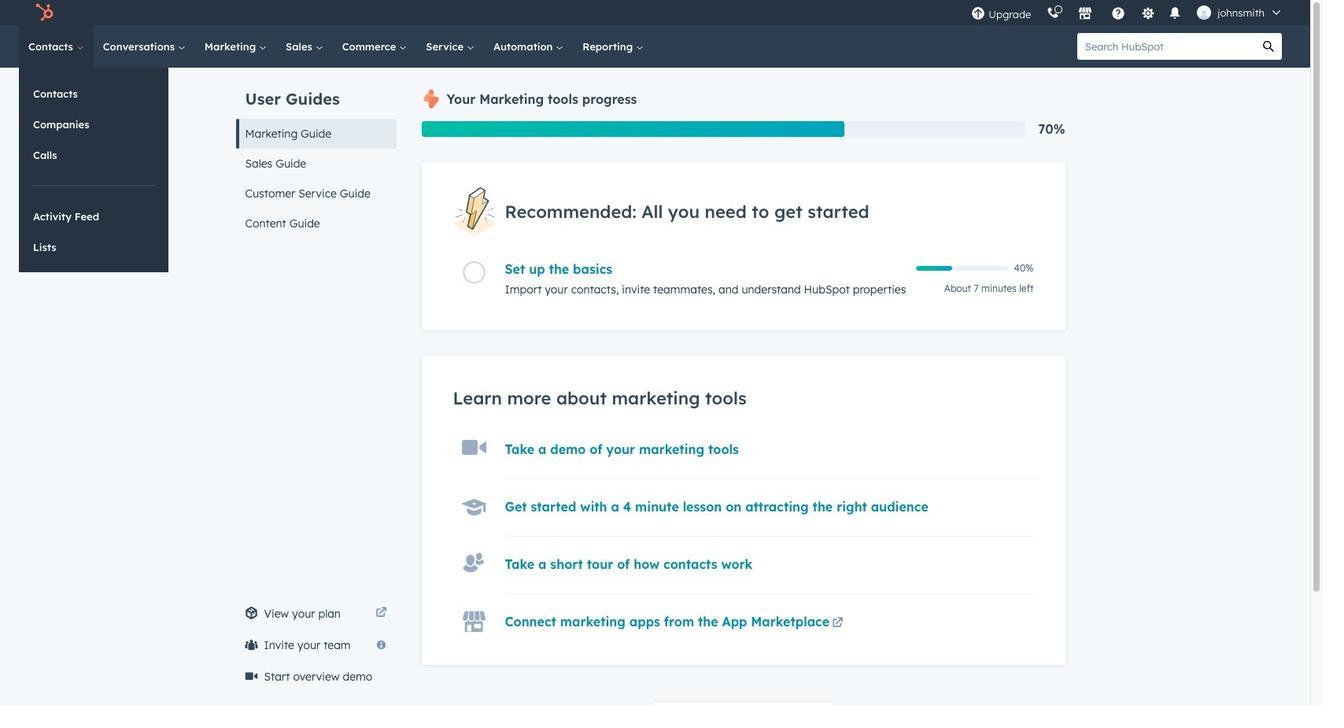 Task type: describe. For each thing, give the bounding box(es) containing it.
user guides element
[[236, 68, 396, 238]]

marketplaces image
[[1078, 7, 1093, 21]]

contacts menu
[[19, 68, 168, 272]]

Search HubSpot search field
[[1077, 33, 1255, 60]]



Task type: vqa. For each thing, say whether or not it's contained in the screenshot.
menu
yes



Task type: locate. For each thing, give the bounding box(es) containing it.
john smith image
[[1197, 6, 1211, 20]]

link opens in a new window image
[[376, 604, 387, 623]]

progress bar
[[421, 121, 844, 137]]

link opens in a new window image
[[376, 608, 387, 619], [832, 615, 843, 634], [832, 618, 843, 630]]

menu
[[963, 0, 1291, 25]]

[object object] complete progress bar
[[916, 266, 952, 271]]



